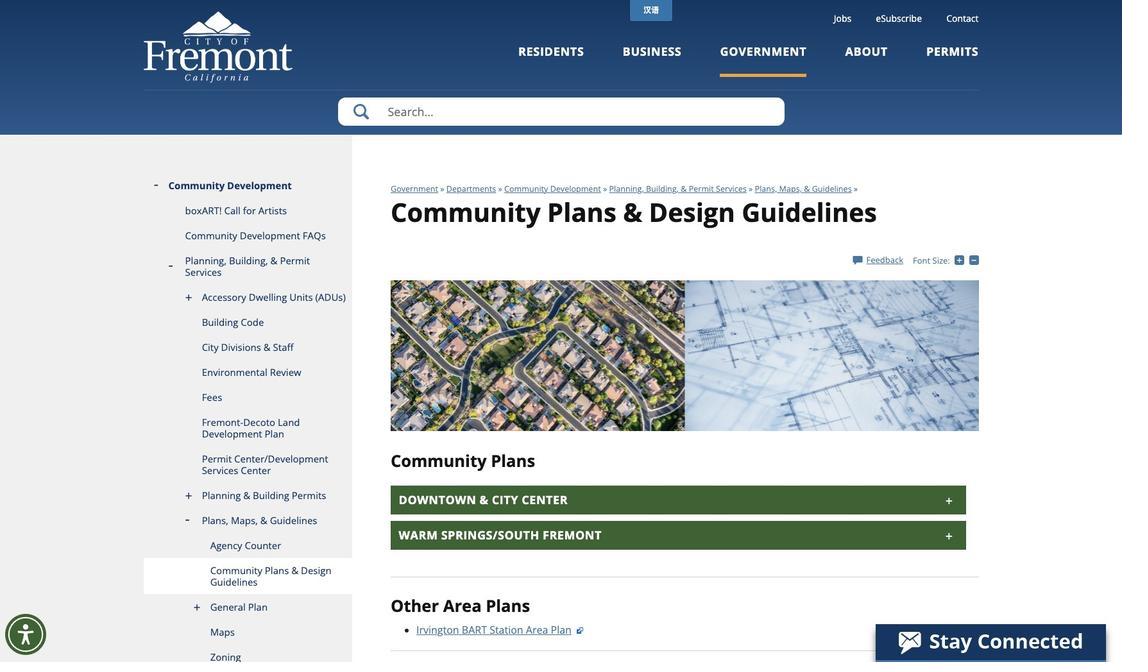 Task type: vqa. For each thing, say whether or not it's contained in the screenshot.
the right the Permits
yes



Task type: locate. For each thing, give the bounding box(es) containing it.
staff
[[273, 341, 294, 354]]

0 vertical spatial government
[[720, 44, 807, 59]]

1 vertical spatial plan
[[248, 601, 268, 613]]

services inside the government » departments » community development » planning, building, & permit services » plans, maps, & guidelines community plans & design guidelines
[[716, 184, 747, 194]]

0 horizontal spatial center
[[241, 464, 271, 477]]

tab list containing downtown & city center
[[391, 486, 966, 550]]

permits down center/development
[[292, 489, 326, 502]]

permits
[[927, 44, 979, 59], [292, 489, 326, 502]]

1 horizontal spatial planning, building, & permit services link
[[609, 184, 747, 194]]

0 horizontal spatial permit
[[202, 452, 232, 465]]

plan inside fremont-decoto land development plan
[[265, 427, 284, 440]]

government link
[[720, 44, 807, 77], [391, 184, 438, 194]]

0 horizontal spatial plans, maps, & guidelines link
[[143, 508, 352, 533]]

center up fremont
[[522, 492, 568, 507]]

development
[[227, 179, 292, 192], [550, 184, 601, 194], [240, 229, 300, 242], [202, 427, 262, 440]]

1 vertical spatial building,
[[229, 254, 268, 267]]

general plan
[[210, 601, 268, 613]]

building
[[202, 316, 238, 329], [253, 489, 289, 502]]

building up plans, maps, & guidelines
[[253, 489, 289, 502]]

community
[[168, 179, 225, 192], [504, 184, 548, 194], [391, 194, 541, 230], [185, 229, 237, 242], [391, 450, 487, 472], [210, 564, 262, 577]]

about link
[[845, 44, 888, 77]]

3 » from the left
[[603, 184, 607, 194]]

0 vertical spatial planning,
[[609, 184, 644, 194]]

land
[[278, 416, 300, 429]]

0 vertical spatial permit
[[689, 184, 714, 194]]

services inside permit center/development services center
[[202, 464, 238, 477]]

plan
[[265, 427, 284, 440], [248, 601, 268, 613], [551, 623, 572, 637]]

center up planning & building permits
[[241, 464, 271, 477]]

warm springs/south fremont
[[399, 527, 602, 543]]

0 horizontal spatial design
[[301, 564, 332, 577]]

+ link
[[955, 254, 969, 266]]

0 vertical spatial services
[[716, 184, 747, 194]]

center for city
[[522, 492, 568, 507]]

font size:
[[913, 255, 950, 266]]

plans, inside the government » departments » community development » planning, building, & permit services » plans, maps, & guidelines community plans & design guidelines
[[755, 184, 777, 194]]

plans, maps, & guidelines
[[202, 514, 317, 527]]

plan up center/development
[[265, 427, 284, 440]]

1 vertical spatial city
[[492, 492, 519, 507]]

accessory dwelling units (adus)
[[202, 291, 346, 304]]

1 horizontal spatial community development link
[[504, 184, 601, 194]]

1 horizontal spatial permits
[[927, 44, 979, 59]]

1 horizontal spatial area
[[526, 623, 548, 637]]

2 vertical spatial services
[[202, 464, 238, 477]]

community development
[[168, 179, 292, 192]]

1 horizontal spatial city
[[492, 492, 519, 507]]

artists
[[258, 204, 287, 217]]

permit inside permit center/development services center
[[202, 452, 232, 465]]

decoto
[[243, 416, 275, 429]]

1 vertical spatial plans,
[[202, 514, 228, 527]]

esubscribe link
[[876, 12, 922, 24]]

units
[[290, 291, 313, 304]]

0 vertical spatial plans, maps, & guidelines link
[[755, 184, 852, 194]]

0 vertical spatial government link
[[720, 44, 807, 77]]

0 vertical spatial design
[[649, 194, 735, 230]]

1 horizontal spatial building
[[253, 489, 289, 502]]

city divisions & staff link
[[143, 335, 352, 360]]

planning & building permits link
[[143, 483, 352, 508]]

0 vertical spatial area
[[443, 595, 482, 617]]

maps
[[210, 626, 235, 638]]

plan inside columnusercontrol3 main content
[[551, 623, 572, 637]]

services
[[716, 184, 747, 194], [185, 266, 222, 278], [202, 464, 238, 477]]

building down 'accessory'
[[202, 316, 238, 329]]

departments link
[[446, 184, 496, 194]]

1 vertical spatial planning,
[[185, 254, 227, 267]]

1 vertical spatial government
[[391, 184, 438, 194]]

1 vertical spatial permit
[[280, 254, 310, 267]]

for
[[243, 204, 256, 217]]

0 vertical spatial city
[[202, 341, 219, 354]]

»
[[440, 184, 444, 194], [498, 184, 502, 194], [603, 184, 607, 194], [749, 184, 753, 194]]

0 vertical spatial building,
[[646, 184, 679, 194]]

city up warm springs/south fremont
[[492, 492, 519, 507]]

planning, inside planning, building, & permit services
[[185, 254, 227, 267]]

0 horizontal spatial building,
[[229, 254, 268, 267]]

1 vertical spatial plans, maps, & guidelines link
[[143, 508, 352, 533]]

accessory
[[202, 291, 246, 304]]

about
[[845, 44, 888, 59]]

2 vertical spatial permit
[[202, 452, 232, 465]]

1 vertical spatial services
[[185, 266, 222, 278]]

station
[[490, 623, 523, 637]]

0 vertical spatial building
[[202, 316, 238, 329]]

accessory dwelling units (adus) link
[[143, 285, 352, 310]]

1 vertical spatial planning, building, & permit services link
[[143, 248, 352, 285]]

0 vertical spatial permits
[[927, 44, 979, 59]]

0 horizontal spatial building
[[202, 316, 238, 329]]

1 horizontal spatial building,
[[646, 184, 679, 194]]

plans inside "community plans & design guidelines"
[[265, 564, 289, 577]]

0 horizontal spatial permits
[[292, 489, 326, 502]]

1 horizontal spatial design
[[649, 194, 735, 230]]

0 horizontal spatial government
[[391, 184, 438, 194]]

plan up the maps link
[[248, 601, 268, 613]]

center inside columnusercontrol3 main content
[[522, 492, 568, 507]]

guidelines
[[812, 184, 852, 194], [742, 194, 877, 230], [270, 514, 317, 527], [210, 576, 258, 588]]

area
[[443, 595, 482, 617], [526, 623, 548, 637]]

general
[[210, 601, 246, 613]]

code
[[241, 316, 264, 329]]

0 vertical spatial maps,
[[779, 184, 802, 194]]

community for community development
[[168, 179, 225, 192]]

1 vertical spatial center
[[522, 492, 568, 507]]

community inside "community plans & design guidelines"
[[210, 564, 262, 577]]

permits down contact
[[927, 44, 979, 59]]

plans
[[547, 194, 616, 230], [491, 450, 535, 472], [265, 564, 289, 577], [486, 595, 530, 617]]

permit center/development services center
[[202, 452, 328, 477]]

stay connected image
[[876, 624, 1105, 660]]

0 horizontal spatial plans,
[[202, 514, 228, 527]]

0 horizontal spatial maps,
[[231, 514, 258, 527]]

community development faqs link
[[143, 223, 352, 248]]

agency
[[210, 539, 242, 552]]

1 horizontal spatial government link
[[720, 44, 807, 77]]

community plans & design guidelines
[[210, 564, 332, 588]]

area up bart
[[443, 595, 482, 617]]

community for community plans
[[391, 450, 487, 472]]

1 vertical spatial government link
[[391, 184, 438, 194]]

departments
[[446, 184, 496, 194]]

0 vertical spatial plan
[[265, 427, 284, 440]]

downtown
[[399, 492, 476, 507]]

design
[[649, 194, 735, 230], [301, 564, 332, 577]]

1 vertical spatial design
[[301, 564, 332, 577]]

fremont-decoto land development plan link
[[143, 410, 352, 447]]

planning & building permits
[[202, 489, 326, 502]]

0 horizontal spatial city
[[202, 341, 219, 354]]

0 horizontal spatial government link
[[391, 184, 438, 194]]

agency counter link
[[143, 533, 352, 558]]

1 vertical spatial area
[[526, 623, 548, 637]]

0 horizontal spatial planning,
[[185, 254, 227, 267]]

1 vertical spatial permits
[[292, 489, 326, 502]]

jobs
[[834, 12, 852, 24]]

boxart! call for artists
[[185, 204, 287, 217]]

city
[[202, 341, 219, 354], [492, 492, 519, 507]]

1 horizontal spatial government
[[720, 44, 807, 59]]

planning, building, & permit services
[[185, 254, 310, 278]]

2 vertical spatial plan
[[551, 623, 572, 637]]

1 horizontal spatial maps,
[[779, 184, 802, 194]]

community development link
[[143, 173, 352, 198], [504, 184, 601, 194]]

0 horizontal spatial area
[[443, 595, 482, 617]]

government
[[720, 44, 807, 59], [391, 184, 438, 194]]

1 horizontal spatial planning,
[[609, 184, 644, 194]]

city left divisions
[[202, 341, 219, 354]]

tab list
[[391, 486, 966, 550]]

area right station in the bottom of the page
[[526, 623, 548, 637]]

& inside "community plans & design guidelines"
[[291, 564, 298, 577]]

community plans & design guidelines link
[[143, 558, 352, 595]]

center for services
[[241, 464, 271, 477]]

development inside the government » departments » community development » planning, building, & permit services » plans, maps, & guidelines community plans & design guidelines
[[550, 184, 601, 194]]

Search text field
[[338, 98, 784, 126]]

planning
[[202, 489, 241, 502]]

0 vertical spatial center
[[241, 464, 271, 477]]

downtown & city center
[[399, 492, 568, 507]]

2 horizontal spatial permit
[[689, 184, 714, 194]]

esubscribe
[[876, 12, 922, 24]]

0 vertical spatial plans,
[[755, 184, 777, 194]]

-
[[979, 254, 982, 266]]

columnusercontrol3 main content
[[352, 135, 982, 662]]

boxart! call for artists link
[[143, 198, 352, 223]]

city divisions & staff
[[202, 341, 294, 354]]

community development faqs
[[185, 229, 326, 242]]

government inside the government » departments » community development » planning, building, & permit services » plans, maps, & guidelines community plans & design guidelines
[[391, 184, 438, 194]]

plan right station in the bottom of the page
[[551, 623, 572, 637]]

1 horizontal spatial permit
[[280, 254, 310, 267]]

plans,
[[755, 184, 777, 194], [202, 514, 228, 527]]

1 horizontal spatial center
[[522, 492, 568, 507]]

center inside permit center/development services center
[[241, 464, 271, 477]]

1 horizontal spatial plans,
[[755, 184, 777, 194]]

&
[[681, 184, 687, 194], [804, 184, 810, 194], [623, 194, 642, 230], [271, 254, 278, 267], [264, 341, 271, 354], [243, 489, 250, 502], [480, 492, 489, 507], [260, 514, 267, 527], [291, 564, 298, 577]]

development inside fremont-decoto land development plan
[[202, 427, 262, 440]]

irvington bart station area plan link
[[416, 623, 584, 637]]

- link
[[969, 254, 982, 266]]



Task type: describe. For each thing, give the bounding box(es) containing it.
design inside the government » departments » community development » planning, building, & permit services » plans, maps, & guidelines community plans & design guidelines
[[649, 194, 735, 230]]

permit inside planning, building, & permit services
[[280, 254, 310, 267]]

size:
[[933, 255, 950, 266]]

building, inside planning, building, & permit services
[[229, 254, 268, 267]]

0 vertical spatial planning, building, & permit services link
[[609, 184, 747, 194]]

residents link
[[518, 44, 584, 77]]

tab list inside columnusercontrol3 main content
[[391, 486, 966, 550]]

1 horizontal spatial plans, maps, & guidelines link
[[755, 184, 852, 194]]

springs/south
[[441, 527, 540, 543]]

feedback
[[867, 254, 903, 266]]

divisions
[[221, 341, 261, 354]]

center/development
[[234, 452, 328, 465]]

jobs link
[[834, 12, 852, 24]]

permits link
[[927, 44, 979, 77]]

business link
[[623, 44, 682, 77]]

community plans and design guidelines banner image
[[391, 280, 979, 431]]

plans inside the government » departments » community development » planning, building, & permit services » plans, maps, & guidelines community plans & design guidelines
[[547, 194, 616, 230]]

environmental review
[[202, 366, 301, 379]]

counter
[[245, 539, 281, 552]]

building, inside the government » departments » community development » planning, building, & permit services » plans, maps, & guidelines community plans & design guidelines
[[646, 184, 679, 194]]

government for government
[[720, 44, 807, 59]]

planning, inside the government » departments » community development » planning, building, & permit services » plans, maps, & guidelines community plans & design guidelines
[[609, 184, 644, 194]]

community for community plans & design guidelines
[[210, 564, 262, 577]]

faqs
[[303, 229, 326, 242]]

contact link
[[947, 12, 979, 24]]

boxart!
[[185, 204, 222, 217]]

other
[[391, 595, 439, 617]]

business
[[623, 44, 682, 59]]

government » departments » community development » planning, building, & permit services » plans, maps, & guidelines community plans & design guidelines
[[391, 184, 877, 230]]

font size: link
[[913, 255, 950, 266]]

font
[[913, 255, 930, 266]]

0 horizontal spatial planning, building, & permit services link
[[143, 248, 352, 285]]

irvington
[[416, 623, 459, 637]]

2 » from the left
[[498, 184, 502, 194]]

1 vertical spatial maps,
[[231, 514, 258, 527]]

building code link
[[143, 310, 352, 335]]

fremont-
[[202, 416, 243, 429]]

maps, inside the government » departments » community development » planning, building, & permit services » plans, maps, & guidelines community plans & design guidelines
[[779, 184, 802, 194]]

community plans
[[391, 450, 535, 472]]

design inside "community plans & design guidelines"
[[301, 564, 332, 577]]

(adus)
[[315, 291, 346, 304]]

general plan link
[[143, 595, 352, 620]]

4 » from the left
[[749, 184, 753, 194]]

review
[[270, 366, 301, 379]]

call
[[224, 204, 241, 217]]

environmental review link
[[143, 360, 352, 385]]

maps link
[[143, 620, 352, 645]]

fremont-decoto land development plan
[[202, 416, 300, 440]]

agency counter
[[210, 539, 281, 552]]

permit inside the government » departments » community development » planning, building, & permit services » plans, maps, & guidelines community plans & design guidelines
[[689, 184, 714, 194]]

community for community development faqs
[[185, 229, 237, 242]]

services inside planning, building, & permit services
[[185, 266, 222, 278]]

building code
[[202, 316, 264, 329]]

feedback link
[[853, 254, 903, 266]]

residents
[[518, 44, 584, 59]]

city inside columnusercontrol3 main content
[[492, 492, 519, 507]]

dwelling
[[249, 291, 287, 304]]

environmental
[[202, 366, 267, 379]]

fremont
[[543, 527, 602, 543]]

plans, inside plans, maps, & guidelines link
[[202, 514, 228, 527]]

1 » from the left
[[440, 184, 444, 194]]

plan for irvington bart station area plan
[[551, 623, 572, 637]]

warm
[[399, 527, 438, 543]]

fees
[[202, 391, 222, 404]]

& inside planning, building, & permit services
[[271, 254, 278, 267]]

government for government » departments » community development » planning, building, & permit services » plans, maps, & guidelines community plans & design guidelines
[[391, 184, 438, 194]]

permit center/development services center link
[[143, 447, 352, 483]]

+
[[964, 254, 969, 266]]

other area plans
[[391, 595, 530, 617]]

contact
[[947, 12, 979, 24]]

0 horizontal spatial community development link
[[143, 173, 352, 198]]

irvington bart station area plan
[[416, 623, 572, 637]]

1 vertical spatial building
[[253, 489, 289, 502]]

bart
[[462, 623, 487, 637]]

fees link
[[143, 385, 352, 410]]

plan for fremont-decoto land development plan
[[265, 427, 284, 440]]

guidelines inside "community plans & design guidelines"
[[210, 576, 258, 588]]



